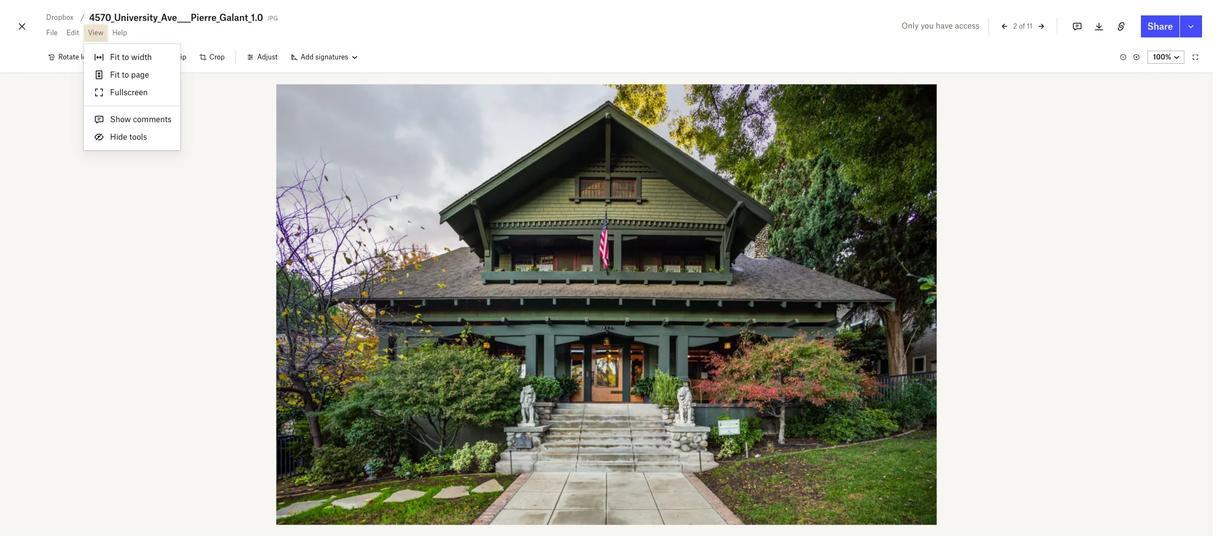 Task type: vqa. For each thing, say whether or not it's contained in the screenshot.
Rotate
yes



Task type: locate. For each thing, give the bounding box(es) containing it.
2
[[1014, 22, 1018, 30]]

width
[[131, 52, 152, 62]]

0 vertical spatial fit
[[110, 52, 120, 62]]

edit button
[[62, 24, 84, 42]]

only you have access
[[902, 21, 980, 30]]

add signatures
[[301, 53, 348, 61]]

fit up fit to page
[[110, 52, 120, 62]]

to
[[122, 52, 129, 62], [122, 70, 129, 79]]

fit for fit to page
[[110, 70, 120, 79]]

share
[[1148, 21, 1174, 32]]

to inside fit to width "menu item"
[[122, 52, 129, 62]]

2 to from the top
[[122, 70, 129, 79]]

/ 4570_university_ave____pierre_galant_1.0 jpg
[[80, 12, 278, 23]]

to inside fit to page menu item
[[122, 70, 129, 79]]

file button
[[42, 24, 62, 42]]

only
[[902, 21, 919, 30]]

fit up fullscreen
[[110, 70, 120, 79]]

signatures
[[316, 53, 348, 61]]

add
[[301, 53, 314, 61]]

dropbox
[[46, 13, 74, 21]]

11
[[1028, 22, 1033, 30]]

show comments
[[110, 115, 172, 124]]

dropbox button
[[42, 11, 78, 24]]

crop button
[[193, 48, 231, 66]]

left
[[81, 53, 91, 61]]

show
[[110, 115, 131, 124]]

0 vertical spatial to
[[122, 52, 129, 62]]

2 of 11
[[1014, 22, 1033, 30]]

help
[[112, 29, 127, 37]]

of
[[1020, 22, 1026, 30]]

fit inside "menu item"
[[110, 52, 120, 62]]

2 fit from the top
[[110, 70, 120, 79]]

close image
[[15, 18, 29, 35]]

to left page
[[122, 70, 129, 79]]

to left width
[[122, 52, 129, 62]]

1 vertical spatial fit
[[110, 70, 120, 79]]

4570_university_ave____pierre_galant_1.0
[[89, 12, 263, 23]]

1 vertical spatial to
[[122, 70, 129, 79]]

flip button
[[158, 48, 193, 66]]

show comments, opens sidebar menu item
[[84, 111, 181, 128]]

rotate
[[58, 53, 79, 61]]

edit
[[66, 29, 79, 37]]

access
[[956, 21, 980, 30]]

fit inside menu item
[[110, 70, 120, 79]]

you
[[921, 21, 934, 30]]

1 fit from the top
[[110, 52, 120, 62]]

have
[[937, 21, 954, 30]]

1 to from the top
[[122, 52, 129, 62]]

fit to page
[[110, 70, 149, 79]]

fit
[[110, 52, 120, 62], [110, 70, 120, 79]]

/
[[80, 13, 85, 22]]

fit to width menu item
[[84, 48, 181, 66]]



Task type: describe. For each thing, give the bounding box(es) containing it.
100% button
[[1149, 51, 1185, 64]]

fit for fit to width
[[110, 52, 120, 62]]

rotate left button
[[42, 48, 98, 66]]

fullscreen
[[110, 88, 148, 97]]

100%
[[1154, 53, 1172, 61]]

add signatures button
[[284, 48, 364, 66]]

share button
[[1142, 15, 1180, 37]]

view
[[88, 29, 104, 37]]

hide tools menu item
[[84, 128, 181, 146]]

fullscreen menu item
[[84, 84, 181, 101]]

hide tools
[[110, 132, 147, 141]]

page
[[131, 70, 149, 79]]

hide
[[110, 132, 127, 141]]

tools
[[129, 132, 147, 141]]

file
[[46, 29, 58, 37]]

rotate left
[[58, 53, 91, 61]]

view button
[[84, 24, 108, 42]]

fit to page menu item
[[84, 66, 181, 84]]

flip
[[175, 53, 186, 61]]

adjust button
[[241, 48, 284, 66]]

crop
[[209, 53, 225, 61]]

comments
[[133, 115, 172, 124]]

to for width
[[122, 52, 129, 62]]

jpg
[[268, 13, 278, 22]]

adjust
[[257, 53, 278, 61]]

help button
[[108, 24, 132, 42]]

to for page
[[122, 70, 129, 79]]

fit to width
[[110, 52, 152, 62]]



